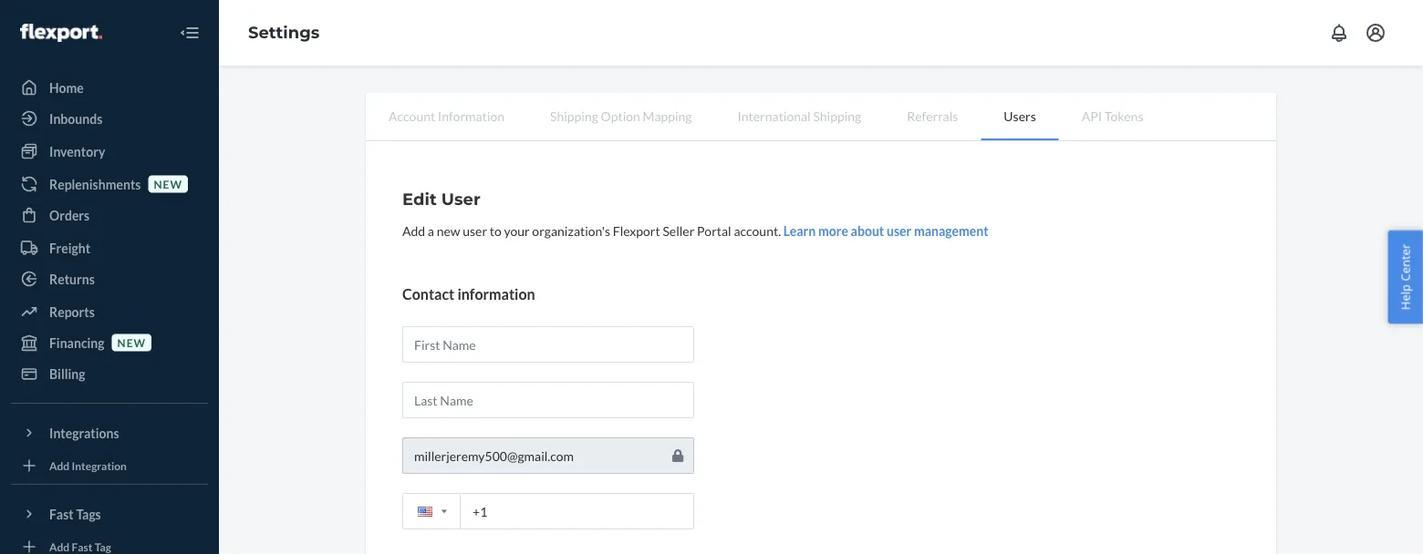 Task type: locate. For each thing, give the bounding box(es) containing it.
shipping option mapping tab
[[527, 93, 715, 139]]

1 horizontal spatial new
[[154, 177, 182, 191]]

fast tags
[[49, 507, 101, 522]]

portal
[[697, 223, 731, 239]]

international shipping tab
[[715, 93, 884, 139]]

0 horizontal spatial user
[[463, 223, 487, 239]]

Email text field
[[402, 438, 694, 474]]

user
[[463, 223, 487, 239], [887, 223, 912, 239]]

shipping
[[550, 108, 598, 124], [813, 108, 861, 124]]

close navigation image
[[179, 22, 201, 44]]

user
[[441, 189, 481, 209]]

home link
[[11, 73, 208, 102]]

lock image
[[672, 449, 683, 463]]

2 vertical spatial add
[[49, 541, 70, 554]]

shipping inside tab
[[813, 108, 861, 124]]

First Name text field
[[402, 327, 694, 363]]

financing
[[49, 335, 105, 351]]

integrations
[[49, 426, 119, 441]]

tab list containing account information
[[366, 93, 1276, 141]]

international
[[738, 108, 811, 124]]

organization's
[[532, 223, 611, 239]]

new right a
[[437, 223, 460, 239]]

open account menu image
[[1365, 22, 1387, 44]]

flexport
[[613, 223, 660, 239]]

fast inside dropdown button
[[49, 507, 74, 522]]

referrals tab
[[884, 93, 981, 139]]

shipping inside tab
[[550, 108, 598, 124]]

returns
[[49, 271, 95, 287]]

1 shipping from the left
[[550, 108, 598, 124]]

api tokens tab
[[1059, 93, 1167, 139]]

add integration link
[[11, 455, 208, 477]]

0 vertical spatial add
[[402, 223, 425, 239]]

edit user
[[402, 189, 481, 209]]

contact information
[[402, 285, 535, 303]]

replenishments
[[49, 177, 141, 192]]

seller
[[663, 223, 695, 239]]

1 horizontal spatial user
[[887, 223, 912, 239]]

0 vertical spatial fast
[[49, 507, 74, 522]]

add down fast tags
[[49, 541, 70, 554]]

billing link
[[11, 359, 208, 389]]

fast left tags
[[49, 507, 74, 522]]

new up orders "link"
[[154, 177, 182, 191]]

new
[[154, 177, 182, 191], [437, 223, 460, 239], [117, 336, 146, 349]]

add left a
[[402, 223, 425, 239]]

2 vertical spatial new
[[117, 336, 146, 349]]

1 vertical spatial add
[[49, 459, 70, 473]]

settings link
[[248, 22, 320, 43]]

0 horizontal spatial new
[[117, 336, 146, 349]]

1 horizontal spatial shipping
[[813, 108, 861, 124]]

1 user from the left
[[463, 223, 487, 239]]

help center
[[1397, 244, 1414, 311]]

add fast tag
[[49, 541, 111, 554]]

shipping right international
[[813, 108, 861, 124]]

integrations button
[[11, 419, 208, 448]]

referrals
[[907, 108, 958, 124]]

learn
[[784, 223, 816, 239]]

2 user from the left
[[887, 223, 912, 239]]

edit
[[402, 189, 437, 209]]

0 horizontal spatial shipping
[[550, 108, 598, 124]]

user left the to
[[463, 223, 487, 239]]

add left integration
[[49, 459, 70, 473]]

account information tab
[[366, 93, 527, 139]]

fast tags button
[[11, 500, 208, 529]]

orders link
[[11, 201, 208, 230]]

international shipping
[[738, 108, 861, 124]]

0 vertical spatial new
[[154, 177, 182, 191]]

to
[[490, 223, 502, 239]]

account
[[389, 108, 435, 124]]

new down reports link
[[117, 336, 146, 349]]

fast left tag
[[72, 541, 93, 554]]

information
[[438, 108, 505, 124]]

2 horizontal spatial new
[[437, 223, 460, 239]]

fast
[[49, 507, 74, 522], [72, 541, 93, 554]]

home
[[49, 80, 84, 95]]

inbounds link
[[11, 104, 208, 133]]

user right about at the top
[[887, 223, 912, 239]]

new for replenishments
[[154, 177, 182, 191]]

option
[[601, 108, 640, 124]]

2 shipping from the left
[[813, 108, 861, 124]]

tab list
[[366, 93, 1276, 141]]

add
[[402, 223, 425, 239], [49, 459, 70, 473], [49, 541, 70, 554]]

shipping left option
[[550, 108, 598, 124]]



Task type: vqa. For each thing, say whether or not it's contained in the screenshot.
Inbounds link
yes



Task type: describe. For each thing, give the bounding box(es) containing it.
users
[[1004, 108, 1036, 124]]

mapping
[[643, 108, 692, 124]]

your
[[504, 223, 530, 239]]

settings
[[248, 22, 320, 43]]

more
[[818, 223, 848, 239]]

account information
[[389, 108, 505, 124]]

tags
[[76, 507, 101, 522]]

integration
[[72, 459, 127, 473]]

returns link
[[11, 265, 208, 294]]

add fast tag link
[[11, 537, 208, 555]]

learn more about user management button
[[784, 222, 989, 240]]

account.
[[734, 223, 781, 239]]

a
[[428, 223, 434, 239]]

add for add fast tag
[[49, 541, 70, 554]]

management
[[914, 223, 989, 239]]

new for financing
[[117, 336, 146, 349]]

freight
[[49, 240, 90, 256]]

reports link
[[11, 297, 208, 327]]

information
[[457, 285, 535, 303]]

api
[[1082, 108, 1102, 124]]

inventory
[[49, 144, 105, 159]]

add a new user to your organization's flexport seller portal account. learn more about user management
[[402, 223, 989, 239]]

flexport logo image
[[20, 24, 102, 42]]

add integration
[[49, 459, 127, 473]]

center
[[1397, 244, 1414, 282]]

united states: + 1 image
[[442, 510, 447, 514]]

tag
[[95, 541, 111, 554]]

api tokens
[[1082, 108, 1144, 124]]

orders
[[49, 208, 90, 223]]

1 vertical spatial new
[[437, 223, 460, 239]]

reports
[[49, 304, 95, 320]]

freight link
[[11, 234, 208, 263]]

about
[[851, 223, 884, 239]]

users tab
[[981, 93, 1059, 141]]

Last Name text field
[[402, 382, 694, 419]]

add for add a new user to your organization's flexport seller portal account. learn more about user management
[[402, 223, 425, 239]]

open notifications image
[[1329, 22, 1350, 44]]

inventory link
[[11, 137, 208, 166]]

1 vertical spatial fast
[[72, 541, 93, 554]]

help
[[1397, 285, 1414, 311]]

billing
[[49, 366, 85, 382]]

1 (702) 123-4567 telephone field
[[402, 493, 694, 530]]

shipping option mapping
[[550, 108, 692, 124]]

inbounds
[[49, 111, 102, 126]]

tokens
[[1105, 108, 1144, 124]]

add for add integration
[[49, 459, 70, 473]]

contact
[[402, 285, 455, 303]]

help center button
[[1388, 231, 1423, 324]]



